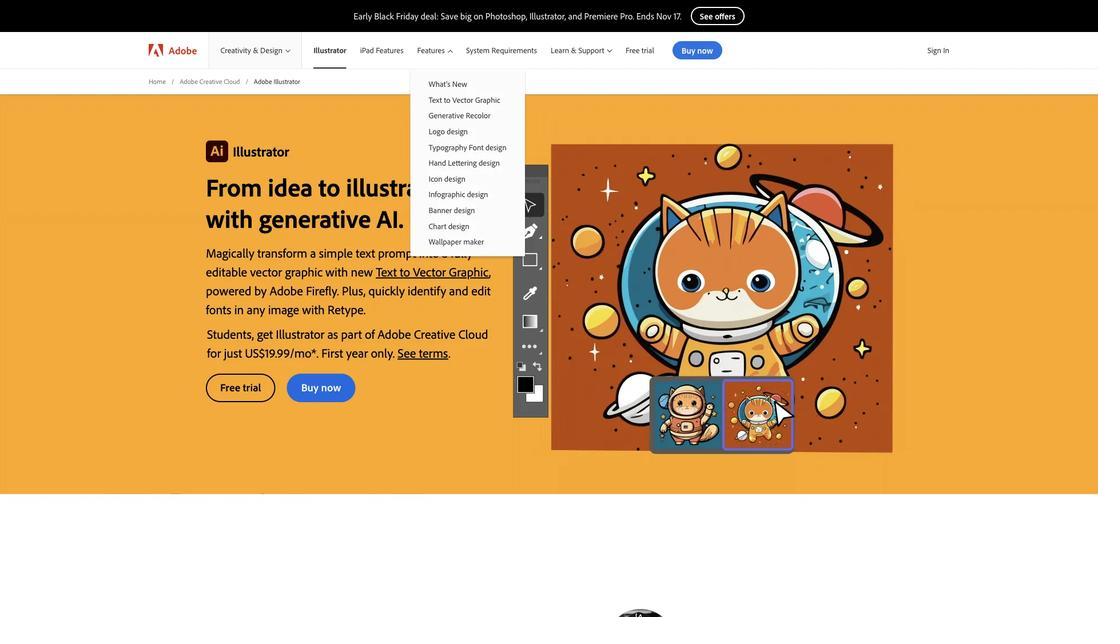 Task type: vqa. For each thing, say whether or not it's contained in the screenshot.
second a from left
yes



Task type: locate. For each thing, give the bounding box(es) containing it.
0 horizontal spatial text
[[376, 264, 397, 280]]

adobe down the creativity & design "popup button"
[[254, 77, 272, 86]]

2 & from the left
[[571, 45, 577, 55]]

creative down 'creativity'
[[200, 77, 222, 86]]

idea
[[268, 171, 313, 203]]

2 features from the left
[[417, 45, 445, 55]]

1 horizontal spatial vector
[[452, 95, 473, 105]]

ipad features link
[[353, 32, 410, 69]]

trial down us$19.99/mo*.
[[243, 381, 261, 395]]

pro.
[[620, 10, 634, 22]]

fonts
[[206, 302, 231, 318]]

persona image
[[606, 610, 675, 618]]

design up infographic design
[[444, 174, 466, 184]]

1 horizontal spatial features
[[417, 45, 445, 55]]

system requirements link
[[459, 32, 544, 69]]

17.
[[674, 10, 682, 22]]

plus,
[[342, 283, 366, 299]]

0 horizontal spatial creative
[[200, 77, 222, 86]]

adobe up image at left
[[270, 283, 303, 299]]

text to vector graphic link down new
[[410, 92, 525, 108]]

adobe up only.
[[378, 326, 411, 342]]

creative inside adobe creative cloud "link"
[[200, 77, 222, 86]]

1 vertical spatial vector
[[413, 264, 446, 280]]

free
[[626, 45, 640, 55], [220, 381, 240, 395]]

1 & from the left
[[253, 45, 258, 55]]

1 vertical spatial and
[[449, 283, 469, 299]]

text to vector graphic
[[429, 95, 500, 105], [376, 264, 489, 280]]

1 features from the left
[[376, 45, 404, 55]]

graphic
[[475, 95, 500, 105], [449, 264, 489, 280]]

adobe link
[[137, 32, 208, 69]]

infographic design
[[429, 189, 488, 199]]

features button
[[410, 32, 459, 69]]

and left premiere at the top
[[568, 10, 582, 22]]

0 horizontal spatial with
[[206, 203, 253, 234]]

typography font design
[[429, 142, 507, 152]]

adobe inside "link"
[[180, 77, 198, 86]]

transform
[[257, 245, 307, 261]]

editable
[[206, 264, 247, 280]]

0 horizontal spatial free
[[220, 381, 240, 395]]

adobe
[[169, 44, 197, 57], [180, 77, 198, 86], [254, 77, 272, 86], [270, 283, 303, 299], [378, 326, 411, 342]]

& right learn
[[571, 45, 577, 55]]

text to vector graphic down what's new link
[[429, 95, 500, 105]]

a up graphic
[[310, 245, 316, 261]]

adobe up "adobe creative cloud" on the top left of the page
[[169, 44, 197, 57]]

with down firefly.
[[302, 302, 325, 318]]

features down deal:
[[417, 45, 445, 55]]

1 horizontal spatial trial
[[642, 45, 654, 55]]

1 horizontal spatial with
[[302, 302, 325, 318]]

0 horizontal spatial cloud
[[224, 77, 240, 86]]

wallpaper
[[429, 237, 462, 247]]

text to vector graphic link down into
[[376, 264, 489, 280]]

icon
[[429, 174, 443, 184]]

deal:
[[421, 10, 439, 22]]

0 vertical spatial with
[[206, 203, 253, 234]]

maker
[[463, 237, 484, 247]]

early black friday deal: save big on photoshop, illustrator, and premiere pro. ends nov 17.
[[354, 10, 682, 22]]

edit
[[471, 283, 491, 299]]

to down what's new at the left of the page
[[444, 95, 451, 105]]

free trial link
[[619, 32, 661, 69], [206, 374, 276, 403]]

banner design link
[[410, 202, 525, 218]]

graphic down fully
[[449, 264, 489, 280]]

1 horizontal spatial free trial
[[626, 45, 654, 55]]

adobe right home
[[180, 77, 198, 86]]

2 horizontal spatial with
[[326, 264, 348, 280]]

1 horizontal spatial to
[[400, 264, 410, 280]]

logo design link
[[410, 123, 525, 139]]

1 horizontal spatial and
[[568, 10, 582, 22]]

1 vertical spatial to
[[319, 171, 340, 203]]

0 horizontal spatial to
[[319, 171, 340, 203]]

see
[[398, 345, 416, 361]]

features right ipad
[[376, 45, 404, 55]]

vector down into
[[413, 264, 446, 280]]

0 vertical spatial cloud
[[224, 77, 240, 86]]

.
[[448, 345, 451, 361]]

design up the wallpaper maker
[[448, 221, 469, 231]]

illustrator left ipad
[[314, 45, 346, 55]]

of
[[365, 326, 375, 342]]

learn
[[551, 45, 569, 55]]

wallpaper maker link
[[410, 234, 525, 250]]

1 horizontal spatial a
[[442, 245, 448, 261]]

1 vertical spatial cloud
[[458, 326, 488, 342]]

1 vertical spatial text
[[376, 264, 397, 280]]

system requirements
[[466, 45, 537, 55]]

early
[[354, 10, 372, 22]]

free trial down just
[[220, 381, 261, 395]]

with inside , powered by   adobe firefly. plus, quickly identify and edit fonts in any image with retype.
[[302, 302, 325, 318]]

design down icon design link
[[467, 189, 488, 199]]

0 horizontal spatial vector
[[413, 264, 446, 280]]

features inside ipad features link
[[376, 45, 404, 55]]

, powered by   adobe firefly. plus, quickly identify and edit fonts in any image with retype.
[[206, 264, 491, 318]]

1 vertical spatial creative
[[414, 326, 456, 342]]

cloud
[[224, 77, 240, 86], [458, 326, 488, 342]]

ai.
[[377, 203, 404, 234]]

0 vertical spatial creative
[[200, 77, 222, 86]]

0 vertical spatial to
[[444, 95, 451, 105]]

trial down ends
[[642, 45, 654, 55]]

free for the right the free trial link
[[626, 45, 640, 55]]

1 horizontal spatial creative
[[414, 326, 456, 342]]

group
[[410, 69, 525, 257]]

0 horizontal spatial &
[[253, 45, 258, 55]]

cloud down the edit
[[458, 326, 488, 342]]

a right into
[[442, 245, 448, 261]]

identify
[[408, 283, 446, 299]]

trial
[[642, 45, 654, 55], [243, 381, 261, 395]]

typography
[[429, 142, 467, 152]]

creative inside students, get illustrator as part of adobe creative cloud for just us$19.99/mo*. first year   only.
[[414, 326, 456, 342]]

design for banner design
[[454, 205, 475, 215]]

1 horizontal spatial cloud
[[458, 326, 488, 342]]

icon design
[[429, 174, 466, 184]]

and inside , powered by   adobe firefly. plus, quickly identify and edit fonts in any image with retype.
[[449, 283, 469, 299]]

0 vertical spatial graphic
[[475, 95, 500, 105]]

1 horizontal spatial free trial link
[[619, 32, 661, 69]]

cloud down 'creativity'
[[224, 77, 240, 86]]

what's
[[429, 79, 450, 89]]

hand lettering design
[[429, 158, 500, 168]]

0 vertical spatial trial
[[642, 45, 654, 55]]

typography font design link
[[410, 139, 525, 155]]

& left design on the left top
[[253, 45, 258, 55]]

with up the magically
[[206, 203, 253, 234]]

banner design
[[429, 205, 475, 215]]

chart design
[[429, 221, 469, 231]]

free trial link down ends
[[619, 32, 661, 69]]

0 horizontal spatial and
[[449, 283, 469, 299]]

1 vertical spatial text to vector graphic link
[[376, 264, 489, 280]]

design down generative recolor
[[447, 126, 468, 136]]

group containing what's new
[[410, 69, 525, 257]]

prompt
[[378, 245, 416, 261]]

1 vertical spatial trial
[[243, 381, 261, 395]]

0 horizontal spatial features
[[376, 45, 404, 55]]

and
[[568, 10, 582, 22], [449, 283, 469, 299]]

to inside 'text to vector graphic' 'link'
[[444, 95, 451, 105]]

0 vertical spatial text to vector graphic
[[429, 95, 500, 105]]

ipad
[[360, 45, 374, 55]]

support
[[578, 45, 604, 55]]

infographic
[[429, 189, 465, 199]]

1 vertical spatial free
[[220, 381, 240, 395]]

2 vertical spatial with
[[302, 302, 325, 318]]

& inside dropdown button
[[571, 45, 577, 55]]

design down infographic design link
[[454, 205, 475, 215]]

part
[[341, 326, 362, 342]]

1 vertical spatial with
[[326, 264, 348, 280]]

creative up terms
[[414, 326, 456, 342]]

free down just
[[220, 381, 240, 395]]

text up quickly
[[376, 264, 397, 280]]

illustrator down design on the left top
[[274, 77, 300, 86]]

free trial down ends
[[626, 45, 654, 55]]

vector inside 'link'
[[452, 95, 473, 105]]

free down 'pro.'
[[626, 45, 640, 55]]

vector down new
[[452, 95, 473, 105]]

illustrator up from
[[233, 143, 289, 160]]

text
[[356, 245, 375, 261]]

2 horizontal spatial to
[[444, 95, 451, 105]]

to right idea
[[319, 171, 340, 203]]

design
[[447, 126, 468, 136], [485, 142, 507, 152], [479, 158, 500, 168], [444, 174, 466, 184], [467, 189, 488, 199], [454, 205, 475, 215], [448, 221, 469, 231]]

0 vertical spatial and
[[568, 10, 582, 22]]

1 vertical spatial free trial
[[220, 381, 261, 395]]

with
[[206, 203, 253, 234], [326, 264, 348, 280], [302, 302, 325, 318]]

0 horizontal spatial a
[[310, 245, 316, 261]]

0 vertical spatial free trial
[[626, 45, 654, 55]]

to down prompt
[[400, 264, 410, 280]]

graphic up recolor
[[475, 95, 500, 105]]

0 horizontal spatial trial
[[243, 381, 261, 395]]

text to vector graphic link
[[410, 92, 525, 108], [376, 264, 489, 280]]

and left the edit
[[449, 283, 469, 299]]

creativity & design button
[[209, 32, 302, 69]]

only.
[[371, 345, 395, 361]]

a
[[310, 245, 316, 261], [442, 245, 448, 261]]

1 vertical spatial free trial link
[[206, 374, 276, 403]]

with inside from idea to illustration with generative ai.
[[206, 203, 253, 234]]

& inside "popup button"
[[253, 45, 258, 55]]

illustrator up us$19.99/mo*.
[[276, 326, 325, 342]]

1 a from the left
[[310, 245, 316, 261]]

1 horizontal spatial &
[[571, 45, 577, 55]]

1 horizontal spatial text
[[429, 95, 442, 105]]

from
[[206, 171, 262, 203]]

text to vector graphic down into
[[376, 264, 489, 280]]

free trial
[[626, 45, 654, 55], [220, 381, 261, 395]]

chart design link
[[410, 218, 525, 234]]

2 vertical spatial to
[[400, 264, 410, 280]]

illustrator link
[[302, 32, 353, 69]]

ipad features
[[360, 45, 404, 55]]

firefly.
[[306, 283, 339, 299]]

with down simple
[[326, 264, 348, 280]]

adobe for adobe illustrator
[[254, 77, 272, 86]]

cloud inside students, get illustrator as part of adobe creative cloud for just us$19.99/mo*. first year   only.
[[458, 326, 488, 342]]

text down what's
[[429, 95, 442, 105]]

0 vertical spatial vector
[[452, 95, 473, 105]]

0 vertical spatial free
[[626, 45, 640, 55]]

& for creativity
[[253, 45, 258, 55]]

1 horizontal spatial free
[[626, 45, 640, 55]]

creativity & design
[[220, 45, 283, 55]]

free trial link down just
[[206, 374, 276, 403]]

icon design link
[[410, 171, 525, 187]]

1 vertical spatial text to vector graphic
[[376, 264, 489, 280]]

0 horizontal spatial free trial
[[220, 381, 261, 395]]

0 vertical spatial free trial link
[[619, 32, 661, 69]]

sign in
[[928, 45, 950, 55]]

fully
[[451, 245, 473, 261]]

home
[[149, 77, 166, 86]]

to
[[444, 95, 451, 105], [319, 171, 340, 203], [400, 264, 410, 280]]

0 vertical spatial text
[[429, 95, 442, 105]]



Task type: describe. For each thing, give the bounding box(es) containing it.
graphic
[[285, 264, 323, 280]]

in
[[234, 302, 244, 318]]

free trial for the free trial link to the left
[[220, 381, 261, 395]]

first
[[321, 345, 343, 361]]

learn & support button
[[544, 32, 619, 69]]

magically transform a simple text prompt into a fully editable vector graphic   with new
[[206, 245, 473, 280]]

text inside 'link'
[[429, 95, 442, 105]]

what's new link
[[410, 76, 525, 92]]

get
[[257, 326, 273, 342]]

from idea to illustration with generative ai.
[[206, 171, 461, 234]]

terms
[[419, 345, 448, 361]]

year
[[346, 345, 368, 361]]

design for icon design
[[444, 174, 466, 184]]

adobe for adobe
[[169, 44, 197, 57]]

font
[[469, 142, 484, 152]]

any
[[247, 302, 265, 318]]

buy now
[[301, 381, 341, 395]]

just
[[224, 345, 242, 361]]

& for learn
[[571, 45, 577, 55]]

lettering
[[448, 158, 477, 168]]

students,
[[207, 326, 254, 342]]

with inside magically transform a simple text prompt into a fully editable vector graphic   with new
[[326, 264, 348, 280]]

text to vector graphic inside 'link'
[[429, 95, 500, 105]]

retype.
[[328, 302, 366, 318]]

design
[[260, 45, 283, 55]]

design right font
[[485, 142, 507, 152]]

sign
[[928, 45, 941, 55]]

illustrator inside students, get illustrator as part of adobe creative cloud for just us$19.99/mo*. first year   only.
[[276, 326, 325, 342]]

free trial for the right the free trial link
[[626, 45, 654, 55]]

hand lettering design link
[[410, 155, 525, 171]]

illustrator,
[[529, 10, 566, 22]]

magically
[[206, 245, 254, 261]]

learn & support
[[551, 45, 604, 55]]

banner
[[429, 205, 452, 215]]

nov
[[656, 10, 672, 22]]

creativity
[[220, 45, 251, 55]]

chart
[[429, 221, 446, 231]]

now
[[321, 381, 341, 395]]

on
[[474, 10, 483, 22]]

adobe creative cloud link
[[180, 77, 240, 86]]

infographic design link
[[410, 187, 525, 202]]

features inside dropdown button
[[417, 45, 445, 55]]

big
[[460, 10, 472, 22]]

trial for the right the free trial link
[[642, 45, 654, 55]]

new
[[452, 79, 467, 89]]

see terms link
[[398, 345, 448, 361]]

recolor
[[466, 111, 491, 121]]

logo design
[[429, 126, 468, 136]]

into
[[419, 245, 439, 261]]

adobe inside students, get illustrator as part of adobe creative cloud for just us$19.99/mo*. first year   only.
[[378, 326, 411, 342]]

logo
[[429, 126, 445, 136]]

,
[[489, 264, 491, 280]]

by
[[254, 283, 267, 299]]

cloud inside "link"
[[224, 77, 240, 86]]

see terms .
[[398, 345, 451, 361]]

vector
[[250, 264, 282, 280]]

buy now link
[[287, 374, 355, 403]]

us$19.99/mo*.
[[245, 345, 319, 361]]

new
[[351, 264, 373, 280]]

generative recolor
[[429, 111, 491, 121]]

ends
[[636, 10, 654, 22]]

for
[[207, 345, 221, 361]]

friday
[[396, 10, 419, 22]]

students, get illustrator as part of adobe creative cloud for just us$19.99/mo*. first year   only.
[[207, 326, 488, 361]]

premiere
[[584, 10, 618, 22]]

0 horizontal spatial free trial link
[[206, 374, 276, 403]]

1 vertical spatial graphic
[[449, 264, 489, 280]]

free for the free trial link to the left
[[220, 381, 240, 395]]

trial for the free trial link to the left
[[243, 381, 261, 395]]

quickly
[[369, 283, 405, 299]]

buy
[[301, 381, 319, 395]]

requirements
[[492, 45, 537, 55]]

design for logo design
[[447, 126, 468, 136]]

save
[[441, 10, 458, 22]]

system
[[466, 45, 490, 55]]

adobe inside , powered by   adobe firefly. plus, quickly identify and edit fonts in any image with retype.
[[270, 283, 303, 299]]

as
[[327, 326, 338, 342]]

black
[[374, 10, 394, 22]]

wallpaper maker
[[429, 237, 484, 247]]

design for chart design
[[448, 221, 469, 231]]

2 a from the left
[[442, 245, 448, 261]]

what's new
[[429, 79, 467, 89]]

generative
[[259, 203, 371, 234]]

adobe creative cloud
[[180, 77, 240, 86]]

simple
[[319, 245, 353, 261]]

powered
[[206, 283, 251, 299]]

sign in button
[[925, 41, 952, 60]]

generative recolor link
[[410, 108, 525, 123]]

design for infographic design
[[467, 189, 488, 199]]

to inside from idea to illustration with generative ai.
[[319, 171, 340, 203]]

design down font
[[479, 158, 500, 168]]

hand
[[429, 158, 446, 168]]

adobe for adobe creative cloud
[[180, 77, 198, 86]]

0 vertical spatial text to vector graphic link
[[410, 92, 525, 108]]



